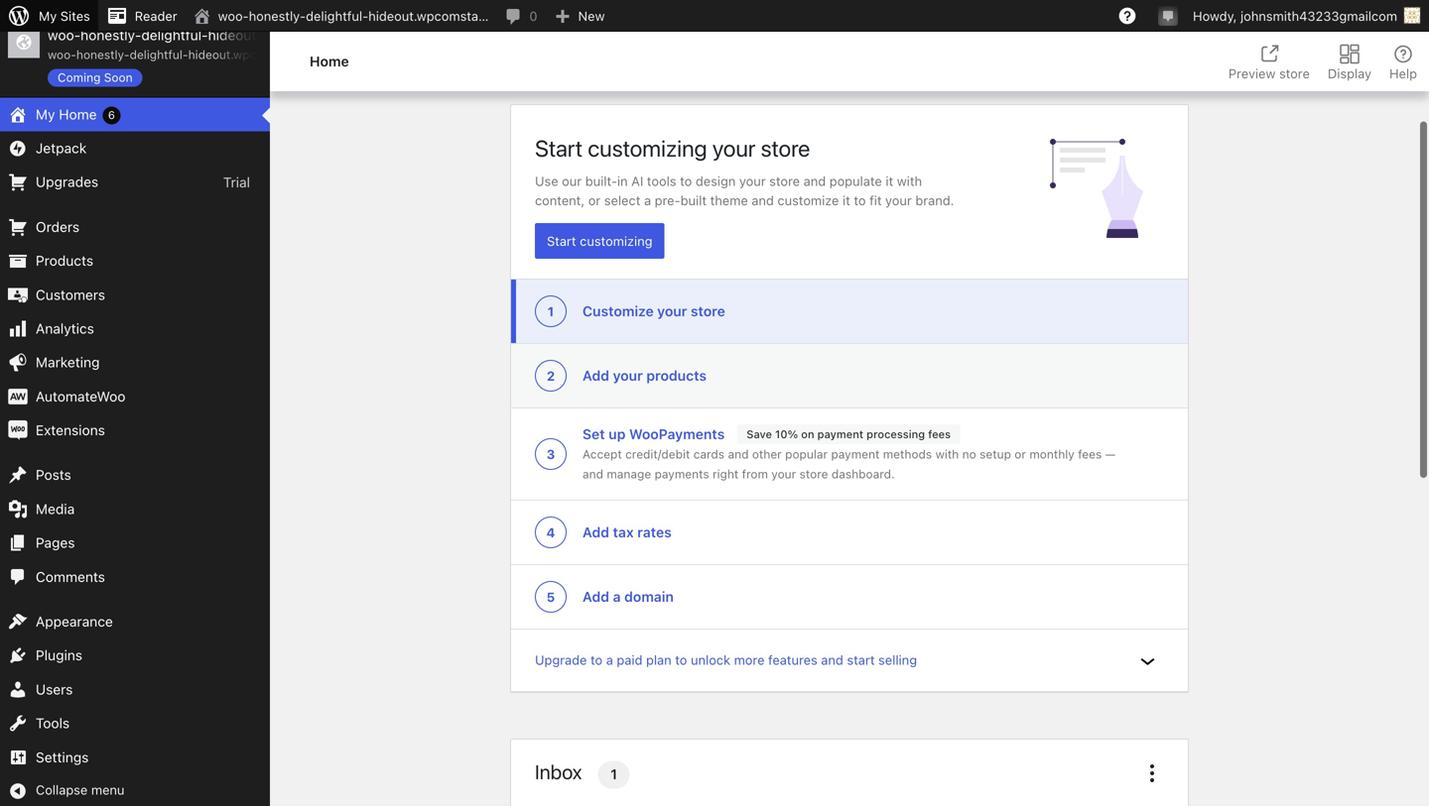 Task type: locate. For each thing, give the bounding box(es) containing it.
up
[[951, 2, 970, 21], [609, 426, 626, 443]]

or
[[588, 193, 601, 208], [1015, 448, 1026, 461]]

5
[[571, 26, 581, 45]]

0 vertical spatial up
[[951, 2, 970, 21]]

fees left —
[[1078, 448, 1102, 461]]

0 inside you're almost ready to start selling! follow these steps to set up your store. 0 out of 5 complete.
[[511, 26, 521, 45]]

with
[[897, 174, 922, 189], [935, 448, 959, 461]]

0 left out
[[511, 26, 521, 45]]

add for add tax rates
[[583, 524, 609, 541]]

on
[[801, 428, 814, 441]]

your left products
[[613, 368, 643, 384]]

credit/debit
[[625, 448, 690, 461]]

1 vertical spatial hideout.wpcomstaging.com
[[188, 48, 343, 61]]

your right customize
[[657, 303, 687, 320]]

add tax rates
[[583, 524, 672, 541]]

start inside "button"
[[547, 234, 576, 249]]

add left domain
[[583, 589, 609, 605]]

and
[[803, 174, 826, 189], [752, 193, 774, 208], [728, 448, 749, 461], [583, 467, 603, 481], [821, 653, 843, 668]]

a inside upgrade to a paid plan to unlock more features and start selling button
[[606, 653, 613, 668]]

orders
[[36, 219, 80, 235]]

and right theme
[[752, 193, 774, 208]]

home down woo-honestly-delightful-hideout.wpcomsta… link
[[310, 53, 349, 69]]

hideout.wpcomstaging.com down woo-honestly-delightful-hideout.wpcomsta… link
[[188, 48, 343, 61]]

your down other
[[771, 467, 796, 481]]

0 horizontal spatial with
[[897, 174, 922, 189]]

1 vertical spatial home
[[59, 106, 97, 122]]

6
[[108, 108, 115, 121]]

0 horizontal spatial 0
[[511, 26, 521, 45]]

to left fit
[[854, 193, 866, 208]]

3 add from the top
[[583, 589, 609, 605]]

woo- inside toolbar navigation
[[218, 8, 249, 23]]

honestly- down sites at the left top of the page
[[80, 27, 141, 43]]

delightful- inside woo-honestly-delightful-hideout.wpcomsta… link
[[306, 8, 368, 23]]

0 inside toolbar navigation
[[529, 8, 537, 23]]

monthly
[[1029, 448, 1075, 461]]

1 horizontal spatial it
[[886, 174, 893, 189]]

a left paid
[[606, 653, 613, 668]]

customizing down the select
[[580, 234, 653, 249]]

1 horizontal spatial 0
[[529, 8, 537, 23]]

hideout.wpcomstaging.com
[[208, 27, 385, 43], [188, 48, 343, 61]]

1 horizontal spatial or
[[1015, 448, 1026, 461]]

tools
[[647, 174, 676, 189]]

use
[[535, 174, 558, 189]]

payment up accept credit/debit cards and other popular payment methods with no setup or monthly fees — and manage payments right from your store dashboard.
[[817, 428, 863, 441]]

popular
[[785, 448, 828, 461]]

setup
[[980, 448, 1011, 461]]

0 vertical spatial with
[[897, 174, 922, 189]]

1 horizontal spatial fees
[[1078, 448, 1102, 461]]

0 horizontal spatial or
[[588, 193, 601, 208]]

pre-
[[655, 193, 680, 208]]

extensions link
[[0, 414, 270, 448]]

you're almost ready to start selling! follow these steps to set up your store. 0 out of 5 complete.
[[511, 2, 1051, 45]]

to up built
[[680, 174, 692, 189]]

0 vertical spatial it
[[886, 174, 893, 189]]

start for start customizing
[[547, 234, 576, 249]]

start customizing
[[547, 234, 653, 249]]

automatewoo link
[[0, 380, 270, 414]]

pages
[[36, 535, 75, 551]]

fees
[[928, 428, 951, 441], [1078, 448, 1102, 461]]

or inside accept credit/debit cards and other popular payment methods with no setup or monthly fees — and manage payments right from your store dashboard.
[[1015, 448, 1026, 461]]

customizing for start customizing your store
[[588, 135, 707, 162]]

to right the plan
[[675, 653, 687, 668]]

hideout.wpcomstaging.com down woo-honestly-delightful-hideout.wpcomsta…
[[208, 27, 385, 43]]

a inside use our built-in ai tools to design your store and populate it with content, or select a pre-built theme and customize it to fit your brand.
[[644, 193, 651, 208]]

it right populate
[[886, 174, 893, 189]]

collapse menu button
[[0, 775, 270, 807]]

set
[[925, 2, 947, 21]]

0 vertical spatial home
[[310, 53, 349, 69]]

to
[[658, 2, 672, 21], [906, 2, 921, 21], [680, 174, 692, 189], [854, 193, 866, 208], [591, 653, 603, 668], [675, 653, 687, 668]]

0 vertical spatial start
[[535, 135, 583, 162]]

new
[[578, 8, 605, 23]]

jetpack
[[36, 140, 87, 156]]

customize
[[583, 303, 654, 320]]

delightful-
[[306, 8, 368, 23], [141, 27, 208, 43], [130, 48, 188, 61]]

add
[[583, 368, 609, 384], [583, 524, 609, 541], [583, 589, 609, 605]]

0 vertical spatial a
[[644, 193, 651, 208]]

johnsmith43233gmailcom
[[1241, 8, 1397, 23]]

or inside use our built-in ai tools to design your store and populate it with content, or select a pre-built theme and customize it to fit your brand.
[[588, 193, 601, 208]]

my up jetpack
[[36, 106, 55, 122]]

0 up out
[[529, 8, 537, 23]]

and right the "features"
[[821, 653, 843, 668]]

0 vertical spatial or
[[588, 193, 601, 208]]

1 vertical spatial it
[[843, 193, 850, 208]]

collapse menu
[[36, 783, 125, 798]]

design
[[696, 174, 736, 189]]

0 vertical spatial 0
[[529, 8, 537, 23]]

upgrade to a paid plan to unlock more features and start selling
[[535, 653, 917, 668]]

honestly- up soon
[[76, 48, 130, 61]]

payment down save 10% on payment processing fees
[[831, 448, 880, 461]]

my left sites at the left top of the page
[[39, 8, 57, 23]]

add left tax
[[583, 524, 609, 541]]

woo- for hideout.wpcomstaging.com
[[48, 27, 81, 43]]

settings
[[36, 750, 89, 766]]

delightful- for hideout.wpcomstaging.com
[[141, 27, 208, 43]]

2 vertical spatial add
[[583, 589, 609, 605]]

use our built-in ai tools to design your store and populate it with content, or select a pre-built theme and customize it to fit your brand.
[[535, 174, 954, 208]]

1 vertical spatial or
[[1015, 448, 1026, 461]]

2 vertical spatial honestly-
[[76, 48, 130, 61]]

1 add from the top
[[583, 368, 609, 384]]

1 vertical spatial my
[[36, 106, 55, 122]]

0 horizontal spatial home
[[59, 106, 97, 122]]

start
[[676, 2, 709, 21], [847, 653, 875, 668]]

or down built-
[[588, 193, 601, 208]]

manage
[[607, 467, 651, 481]]

unlock
[[691, 653, 730, 668]]

start up use
[[535, 135, 583, 162]]

tax
[[613, 524, 634, 541]]

follow
[[768, 2, 814, 21]]

your left store.
[[974, 2, 1006, 21]]

honestly- up woo-honestly-delightful-hideout.wpcomstaging.com woo-honestly-delightful-hideout.wpcomstaging.com coming soon on the left
[[249, 8, 306, 23]]

2 vertical spatial a
[[606, 653, 613, 668]]

store inside accept credit/debit cards and other popular payment methods with no setup or monthly fees — and manage payments right from your store dashboard.
[[800, 467, 828, 481]]

your
[[974, 2, 1006, 21], [712, 135, 756, 162], [739, 174, 766, 189], [885, 193, 912, 208], [657, 303, 687, 320], [613, 368, 643, 384], [771, 467, 796, 481]]

comments
[[36, 569, 105, 585]]

these
[[819, 2, 859, 21]]

store inside button
[[691, 303, 725, 320]]

1 vertical spatial woo-
[[48, 27, 81, 43]]

1 vertical spatial honestly-
[[80, 27, 141, 43]]

preview store button
[[1217, 32, 1322, 91]]

woo- for hideout.wpcomsta…
[[218, 8, 249, 23]]

and up customize
[[803, 174, 826, 189]]

tools link
[[0, 707, 270, 741]]

add inside "button"
[[583, 368, 609, 384]]

2 add from the top
[[583, 524, 609, 541]]

users link
[[0, 673, 270, 707]]

media link
[[0, 493, 270, 527]]

0 vertical spatial woo-
[[218, 8, 249, 23]]

plugins
[[36, 648, 82, 664]]

store.
[[1010, 2, 1051, 21]]

1 vertical spatial 0
[[511, 26, 521, 45]]

products link
[[0, 244, 270, 278]]

0 horizontal spatial up
[[609, 426, 626, 443]]

start left selling!
[[676, 2, 709, 21]]

0
[[529, 8, 537, 23], [511, 26, 521, 45]]

0 vertical spatial my
[[39, 8, 57, 23]]

tab list containing preview store
[[1217, 32, 1429, 91]]

your inside "button"
[[613, 368, 643, 384]]

a left domain
[[613, 589, 621, 605]]

customizing up ai
[[588, 135, 707, 162]]

honestly- inside woo-honestly-delightful-hideout.wpcomsta… link
[[249, 8, 306, 23]]

customizing inside "button"
[[580, 234, 653, 249]]

marketing link
[[0, 346, 270, 380]]

add for add a domain
[[583, 589, 609, 605]]

payment
[[817, 428, 863, 441], [831, 448, 880, 461]]

tab list
[[1217, 32, 1429, 91]]

or right setup
[[1015, 448, 1026, 461]]

1 horizontal spatial start
[[847, 653, 875, 668]]

display button
[[1322, 32, 1377, 91]]

1 horizontal spatial up
[[951, 2, 970, 21]]

1 vertical spatial start
[[847, 653, 875, 668]]

a left pre-
[[644, 193, 651, 208]]

my inside my sites link
[[39, 8, 57, 23]]

woo- up coming
[[48, 48, 76, 61]]

start down content,
[[547, 234, 576, 249]]

methods
[[883, 448, 932, 461]]

woo- down my sites
[[48, 27, 81, 43]]

store
[[1279, 66, 1310, 81], [761, 135, 810, 162], [769, 174, 800, 189], [691, 303, 725, 320], [800, 467, 828, 481]]

0 link
[[497, 0, 545, 32]]

1 horizontal spatial with
[[935, 448, 959, 461]]

with left no
[[935, 448, 959, 461]]

1 vertical spatial a
[[613, 589, 621, 605]]

woo- up woo-honestly-delightful-hideout.wpcomstaging.com woo-honestly-delightful-hideout.wpcomstaging.com coming soon on the left
[[218, 8, 249, 23]]

0 vertical spatial delightful-
[[306, 8, 368, 23]]

1 vertical spatial with
[[935, 448, 959, 461]]

delightful- for hideout.wpcomsta…
[[306, 8, 368, 23]]

home left 6
[[59, 106, 97, 122]]

preview store
[[1228, 66, 1310, 81]]

start for start customizing your store
[[535, 135, 583, 162]]

with up the brand. at the top
[[897, 174, 922, 189]]

my sites link
[[0, 0, 98, 32]]

fees up methods
[[928, 428, 951, 441]]

start left selling
[[847, 653, 875, 668]]

add up set
[[583, 368, 609, 384]]

1 vertical spatial fees
[[1078, 448, 1102, 461]]

1 vertical spatial delightful-
[[141, 27, 208, 43]]

0 vertical spatial start
[[676, 2, 709, 21]]

0 vertical spatial fees
[[928, 428, 951, 441]]

to left paid
[[591, 653, 603, 668]]

0 vertical spatial add
[[583, 368, 609, 384]]

processing
[[867, 428, 925, 441]]

selling
[[878, 653, 917, 668]]

in
[[617, 174, 628, 189]]

1 vertical spatial payment
[[831, 448, 880, 461]]

customize your store button
[[511, 280, 1188, 344]]

1 vertical spatial customizing
[[580, 234, 653, 249]]

collapse
[[36, 783, 88, 798]]

it down populate
[[843, 193, 850, 208]]

1 vertical spatial start
[[547, 234, 576, 249]]

home
[[310, 53, 349, 69], [59, 106, 97, 122]]

0 vertical spatial honestly-
[[249, 8, 306, 23]]

customers
[[36, 287, 105, 303]]

1 vertical spatial add
[[583, 524, 609, 541]]

0 horizontal spatial start
[[676, 2, 709, 21]]

tools
[[36, 716, 70, 732]]

your inside accept credit/debit cards and other popular payment methods with no setup or monthly fees — and manage payments right from your store dashboard.
[[771, 467, 796, 481]]

0 vertical spatial customizing
[[588, 135, 707, 162]]



Task type: describe. For each thing, give the bounding box(es) containing it.
posts
[[36, 467, 71, 484]]

add your products
[[583, 368, 707, 384]]

1
[[610, 767, 617, 783]]

add for add your products
[[583, 368, 609, 384]]

payment inside accept credit/debit cards and other popular payment methods with no setup or monthly fees — and manage payments right from your store dashboard.
[[831, 448, 880, 461]]

orders link
[[0, 210, 270, 244]]

users
[[36, 682, 73, 698]]

upgrade
[[535, 653, 587, 668]]

complete.
[[585, 26, 656, 45]]

selling!
[[714, 2, 764, 21]]

automatewoo
[[36, 388, 126, 405]]

0 vertical spatial hideout.wpcomstaging.com
[[208, 27, 385, 43]]

paid
[[617, 653, 643, 668]]

start inside button
[[847, 653, 875, 668]]

2 vertical spatial delightful-
[[130, 48, 188, 61]]

rates
[[637, 524, 672, 541]]

start customizing your store
[[535, 135, 810, 162]]

honestly- for hideout.wpcomstaging.com
[[80, 27, 141, 43]]

and up right
[[728, 448, 749, 461]]

menu
[[91, 783, 125, 798]]

my for sites
[[39, 8, 57, 23]]

notification image
[[1160, 7, 1176, 23]]

up inside you're almost ready to start selling! follow these steps to set up your store. 0 out of 5 complete.
[[951, 2, 970, 21]]

my sites
[[39, 8, 90, 23]]

help button
[[1377, 32, 1429, 91]]

fit
[[869, 193, 882, 208]]

set up woopayments
[[583, 426, 725, 443]]

inbox
[[535, 761, 582, 784]]

populate
[[829, 174, 882, 189]]

analytics link
[[0, 312, 270, 346]]

save
[[747, 428, 772, 441]]

more
[[734, 653, 765, 668]]

built-
[[585, 174, 617, 189]]

out
[[525, 26, 548, 45]]

our
[[562, 174, 582, 189]]

dashboard.
[[831, 467, 895, 481]]

right
[[713, 467, 739, 481]]

honestly- for hideout.wpcomsta…
[[249, 8, 306, 23]]

toolbar navigation
[[0, 0, 1429, 36]]

theme
[[710, 193, 748, 208]]

and inside button
[[821, 653, 843, 668]]

2 vertical spatial woo-
[[48, 48, 76, 61]]

reader link
[[98, 0, 185, 32]]

woo-honestly-delightful-hideout.wpcomstaging.com woo-honestly-delightful-hideout.wpcomstaging.com coming soon
[[48, 27, 385, 85]]

woopayments
[[629, 426, 725, 443]]

reader
[[135, 8, 177, 23]]

with inside accept credit/debit cards and other popular payment methods with no setup or monthly fees — and manage payments right from your store dashboard.
[[935, 448, 959, 461]]

plugins link
[[0, 639, 270, 673]]

your up theme
[[739, 174, 766, 189]]

1 horizontal spatial home
[[310, 53, 349, 69]]

my for home
[[36, 106, 55, 122]]

to left set
[[906, 2, 921, 21]]

woo-honestly-delightful-hideout.wpcomsta… link
[[185, 0, 497, 32]]

0 horizontal spatial it
[[843, 193, 850, 208]]

your inside button
[[657, 303, 687, 320]]

content,
[[535, 193, 585, 208]]

appearance link
[[0, 605, 270, 639]]

to right 'ready'
[[658, 2, 672, 21]]

of
[[553, 26, 567, 45]]

from
[[742, 467, 768, 481]]

you're
[[511, 2, 557, 21]]

soon
[[104, 71, 133, 85]]

customize your store illustration image
[[1045, 125, 1164, 243]]

products
[[36, 253, 93, 269]]

customers link
[[0, 278, 270, 312]]

your up design
[[712, 135, 756, 162]]

hideout.wpcomsta…
[[368, 8, 489, 23]]

add a domain button
[[511, 566, 1188, 630]]

comments link
[[0, 561, 270, 594]]

save 10% on payment processing fees
[[747, 428, 951, 441]]

and down accept
[[583, 467, 603, 481]]

1 vertical spatial up
[[609, 426, 626, 443]]

your inside you're almost ready to start selling! follow these steps to set up your store. 0 out of 5 complete.
[[974, 2, 1006, 21]]

media
[[36, 501, 75, 517]]

set
[[583, 426, 605, 443]]

10%
[[775, 428, 798, 441]]

brand.
[[915, 193, 954, 208]]

ready
[[613, 2, 653, 21]]

domain
[[624, 589, 674, 605]]

ai
[[631, 174, 643, 189]]

payments
[[655, 467, 709, 481]]

marketing
[[36, 354, 100, 371]]

other
[[752, 448, 782, 461]]

built
[[680, 193, 707, 208]]

accept
[[583, 448, 622, 461]]

trial
[[223, 174, 250, 190]]

preview
[[1228, 66, 1276, 81]]

steps
[[863, 2, 902, 21]]

upgrade to a paid plan to unlock more features and start selling button
[[511, 630, 1188, 693]]

fees inside accept credit/debit cards and other popular payment methods with no setup or monthly fees — and manage payments right from your store dashboard.
[[1078, 448, 1102, 461]]

with inside use our built-in ai tools to design your store and populate it with content, or select a pre-built theme and customize it to fit your brand.
[[897, 174, 922, 189]]

woo-honestly-delightful-hideout.wpcomsta…
[[218, 8, 489, 23]]

0 horizontal spatial fees
[[928, 428, 951, 441]]

—
[[1105, 448, 1116, 461]]

pages link
[[0, 527, 270, 561]]

store inside use our built-in ai tools to design your store and populate it with content, or select a pre-built theme and customize it to fit your brand.
[[769, 174, 800, 189]]

customize
[[777, 193, 839, 208]]

store inside button
[[1279, 66, 1310, 81]]

upgrades
[[36, 174, 98, 190]]

almost
[[561, 2, 609, 21]]

posts link
[[0, 459, 270, 493]]

inbox notes options image
[[1140, 762, 1164, 786]]

products
[[646, 368, 707, 384]]

settings link
[[0, 741, 270, 775]]

a inside 'add a domain' button
[[613, 589, 621, 605]]

howdy, johnsmith43233gmailcom
[[1193, 8, 1397, 23]]

analytics
[[36, 321, 94, 337]]

your right fit
[[885, 193, 912, 208]]

start inside you're almost ready to start selling! follow these steps to set up your store. 0 out of 5 complete.
[[676, 2, 709, 21]]

customizing for start customizing
[[580, 234, 653, 249]]

0 vertical spatial payment
[[817, 428, 863, 441]]

coming
[[58, 71, 101, 85]]

sites
[[60, 8, 90, 23]]

display
[[1328, 66, 1372, 81]]



Task type: vqa. For each thing, say whether or not it's contained in the screenshot.
Finish
no



